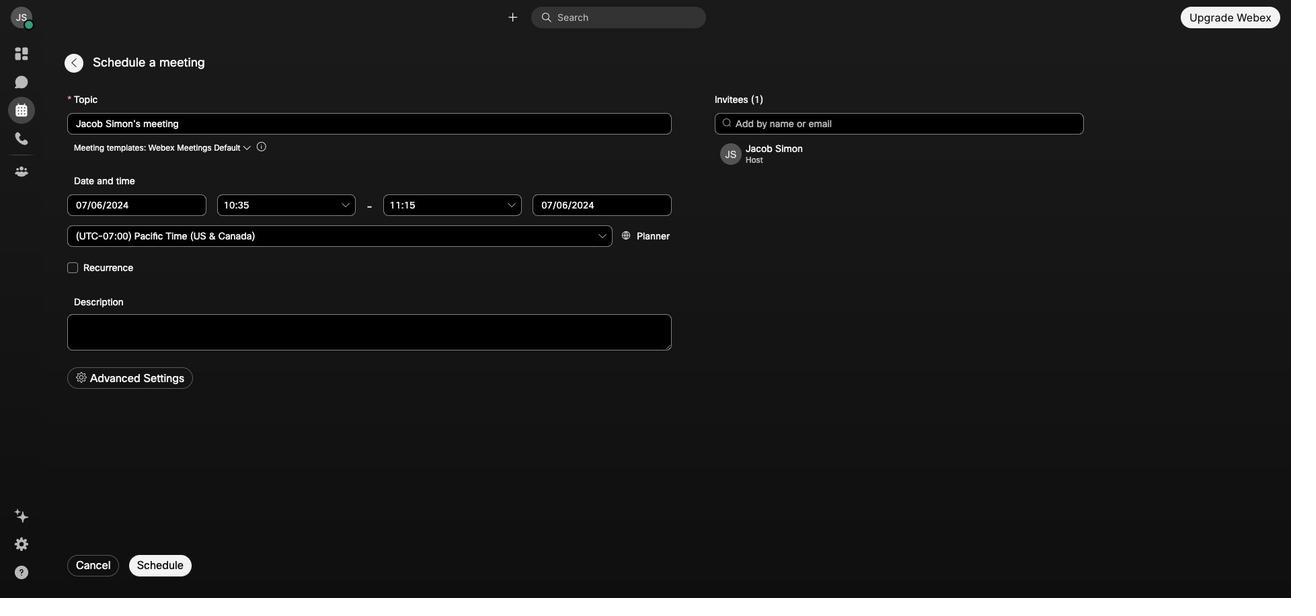Task type: locate. For each thing, give the bounding box(es) containing it.
navigation
[[0, 35, 43, 598]]

meetings image
[[13, 102, 30, 118]]

settings image
[[13, 536, 30, 552]]

wrapper image up the dashboard icon
[[24, 20, 34, 30]]

what's new image
[[13, 508, 30, 524]]

wrapper image right connect people icon
[[541, 12, 558, 23]]

messaging, has no new notifications image
[[13, 74, 30, 90]]

calls image
[[13, 130, 30, 147]]

wrapper image
[[541, 12, 558, 23], [24, 20, 34, 30]]



Task type: describe. For each thing, give the bounding box(es) containing it.
help image
[[13, 564, 30, 581]]

dashboard image
[[13, 46, 30, 62]]

teams, has no new notifications image
[[13, 163, 30, 180]]

0 horizontal spatial wrapper image
[[24, 20, 34, 30]]

1 horizontal spatial wrapper image
[[541, 12, 558, 23]]

webex tab list
[[8, 40, 35, 185]]

connect people image
[[507, 11, 519, 24]]



Task type: vqa. For each thing, say whether or not it's contained in the screenshot.
MEETINGS "ICON"
yes



